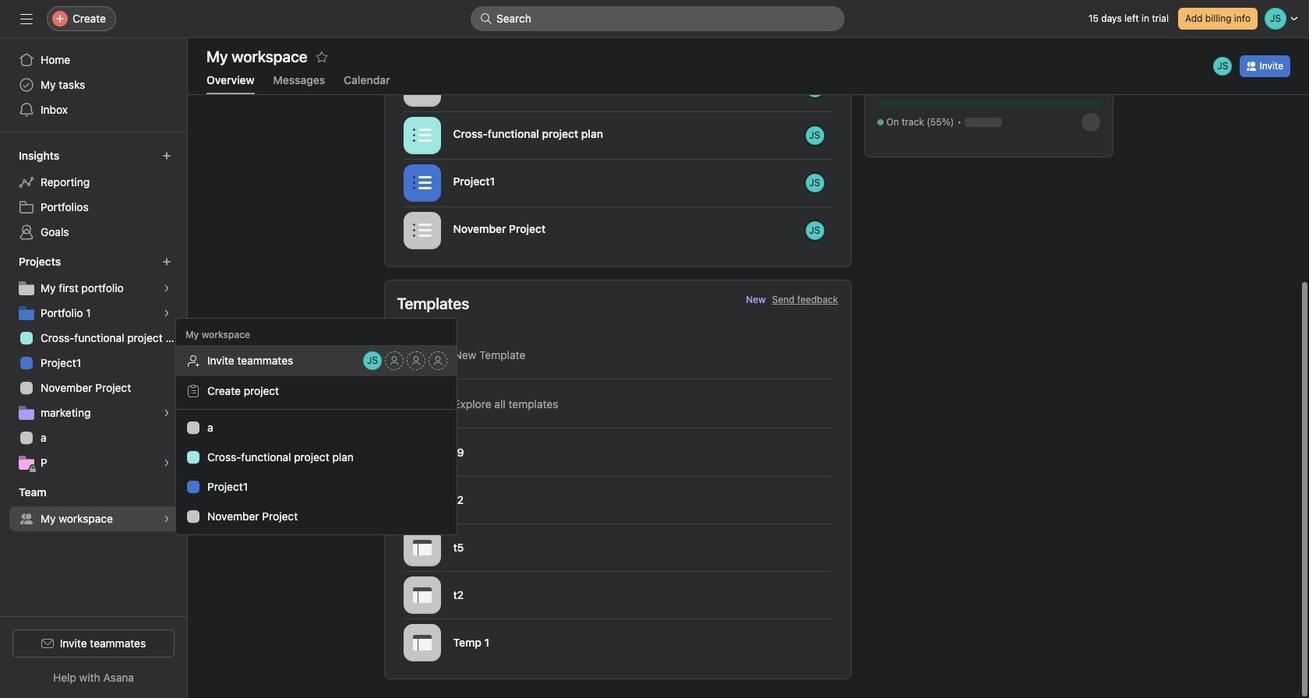 Task type: vqa. For each thing, say whether or not it's contained in the screenshot.
eighth LIST ITEM from the top
yes



Task type: describe. For each thing, give the bounding box(es) containing it.
new insights image
[[162, 151, 171, 161]]

8 list item from the top
[[385, 571, 851, 619]]

5 list item from the top
[[385, 429, 851, 476]]

see details, my workspace image
[[162, 514, 171, 524]]

hide sidebar image
[[20, 12, 33, 25]]

prominent image
[[480, 12, 493, 25]]

2 list item from the top
[[385, 111, 851, 159]]

global element
[[0, 38, 187, 132]]

projects element
[[0, 248, 187, 479]]



Task type: locate. For each thing, give the bounding box(es) containing it.
1 list image from the top
[[413, 78, 431, 97]]

menu item
[[176, 345, 457, 376]]

2 template image from the top
[[413, 633, 431, 652]]

1 list item from the top
[[385, 64, 851, 111]]

1 list image from the top
[[413, 126, 431, 145]]

list item
[[385, 64, 851, 111], [385, 111, 851, 159], [385, 159, 851, 207], [385, 207, 851, 254], [385, 429, 851, 476], [385, 476, 851, 524], [385, 524, 851, 571], [385, 571, 851, 619], [385, 619, 851, 666]]

teams element
[[0, 479, 187, 535]]

0 vertical spatial template image
[[413, 538, 431, 557]]

template image
[[413, 538, 431, 557], [413, 633, 431, 652]]

2 list image from the top
[[413, 173, 431, 192]]

1 vertical spatial list image
[[413, 221, 431, 240]]

0 vertical spatial list image
[[413, 78, 431, 97]]

template image down template icon
[[413, 633, 431, 652]]

see details, p image
[[162, 458, 171, 468]]

see details, portfolio 1 image
[[162, 309, 171, 318]]

list box
[[471, 6, 845, 31]]

list image
[[413, 78, 431, 97], [413, 221, 431, 240]]

1 vertical spatial template image
[[413, 633, 431, 652]]

6 list item from the top
[[385, 476, 851, 524]]

list image
[[413, 126, 431, 145], [413, 173, 431, 192]]

1 vertical spatial list image
[[413, 173, 431, 192]]

4 list item from the top
[[385, 207, 851, 254]]

7 list item from the top
[[385, 524, 851, 571]]

new project or portfolio image
[[162, 257, 171, 267]]

template image
[[413, 586, 431, 604]]

9 list item from the top
[[385, 619, 851, 666]]

insights element
[[0, 142, 187, 248]]

0 vertical spatial list image
[[413, 126, 431, 145]]

1 template image from the top
[[413, 538, 431, 557]]

show options image
[[832, 129, 844, 141]]

2 list image from the top
[[413, 221, 431, 240]]

see details, my first portfolio image
[[162, 284, 171, 293]]

see details, marketing image
[[162, 408, 171, 418]]

template image up template icon
[[413, 538, 431, 557]]

3 list item from the top
[[385, 159, 851, 207]]

add to starred image
[[315, 51, 328, 63]]



